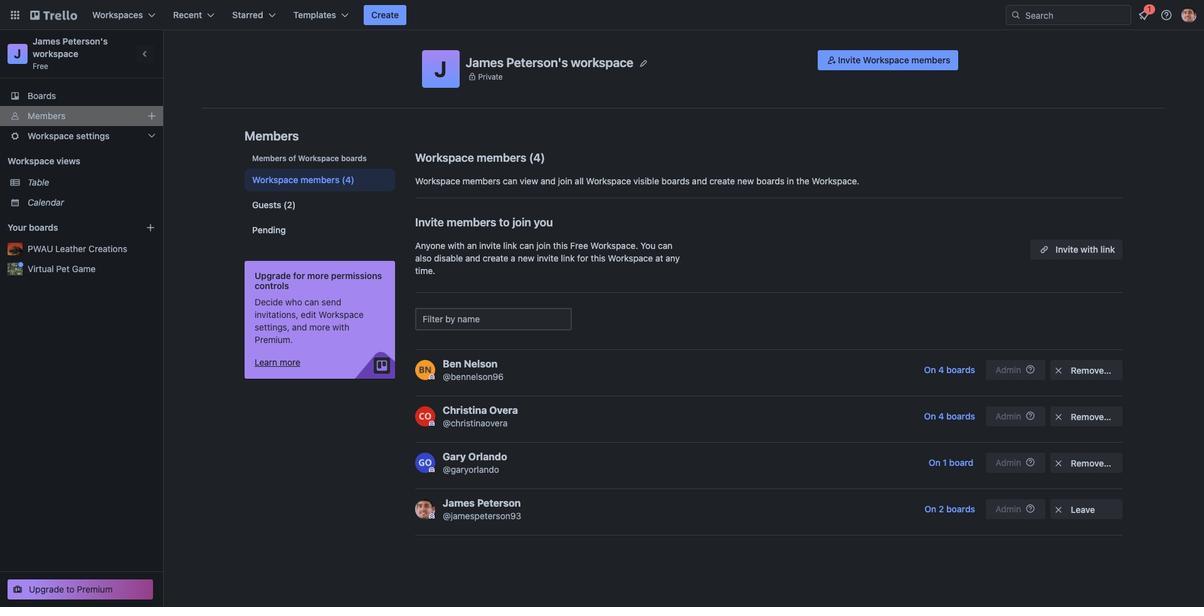 Task type: vqa. For each thing, say whether or not it's contained in the screenshot.


Task type: describe. For each thing, give the bounding box(es) containing it.
guests
[[252, 199, 281, 210]]

upgrade to premium
[[29, 584, 113, 595]]

your
[[8, 222, 27, 233]]

peterson
[[477, 497, 521, 509]]

james peterson's workspace
[[466, 55, 634, 69]]

workspace settings
[[28, 130, 110, 141]]

boards inside your boards with 2 items element
[[29, 222, 58, 233]]

you
[[641, 240, 656, 251]]

decide
[[255, 297, 283, 307]]

pwau leather creations link
[[28, 243, 156, 255]]

back to home image
[[30, 5, 77, 25]]

the
[[797, 176, 810, 186]]

on 1 board
[[929, 457, 974, 468]]

new inside anyone with an invite link can join this free workspace. you can also disable and create a new invite link for this workspace at any time.
[[518, 253, 535, 263]]

1
[[943, 457, 947, 468]]

create button
[[364, 5, 407, 25]]

all
[[575, 176, 584, 186]]

on 4 boards for christina overa
[[924, 411, 975, 422]]

recent
[[173, 9, 202, 20]]

visible
[[634, 176, 659, 186]]

premium.
[[255, 334, 293, 345]]

admin button for peterson
[[986, 499, 1046, 519]]

can left view
[[503, 176, 518, 186]]

admin for orlando
[[996, 457, 1021, 468]]

pending link
[[245, 219, 395, 242]]

free inside james peterson's workspace free
[[33, 61, 48, 71]]

leather
[[55, 243, 86, 254]]

members of workspace boards
[[252, 154, 367, 163]]

0 horizontal spatial link
[[503, 240, 517, 251]]

remove… link for christina overa
[[1051, 406, 1123, 427]]

anyone
[[415, 240, 446, 251]]

sm image inside invite workspace members button
[[826, 54, 838, 66]]

remove… for orlando
[[1071, 458, 1112, 469]]

virtual pet game link
[[28, 263, 156, 275]]

1 vertical spatial this
[[591, 253, 606, 263]]

boards inside on 2 boards link
[[947, 504, 975, 514]]

nelson
[[464, 358, 498, 369]]

pwau
[[28, 243, 53, 254]]

peterson's for james peterson's workspace free
[[62, 36, 108, 46]]

an
[[467, 240, 477, 251]]

create
[[371, 9, 399, 20]]

permissions
[[331, 270, 382, 281]]

for inside anyone with an invite link can join this free workspace. you can also disable and create a new invite link for this workspace at any time.
[[577, 253, 589, 263]]

james for james peterson's workspace
[[466, 55, 504, 69]]

invite with link
[[1056, 244, 1115, 255]]

you
[[534, 216, 553, 229]]

1 vertical spatial to
[[66, 584, 74, 595]]

time.
[[415, 265, 435, 276]]

open information menu image
[[1161, 9, 1173, 21]]

invitations,
[[255, 309, 299, 320]]

leave
[[1071, 504, 1095, 515]]

invite members to join you
[[415, 216, 553, 229]]

your boards with 2 items element
[[8, 220, 127, 235]]

with for invite
[[1081, 244, 1099, 255]]

this member is an admin of this workspace. image for ben nelson
[[429, 375, 435, 380]]

invite workspace members button
[[818, 50, 958, 70]]

0 horizontal spatial invite
[[479, 240, 501, 251]]

@garyorlando
[[443, 464, 499, 475]]

recent button
[[166, 5, 222, 25]]

this member is an admin of this workspace. image for gary orlando
[[429, 467, 435, 473]]

remove… link for ben nelson
[[1051, 360, 1123, 380]]

overa
[[489, 405, 518, 416]]

james peterson's workspace link
[[33, 36, 110, 59]]

this member is an admin of this workspace. image
[[429, 421, 435, 427]]

templates
[[293, 9, 336, 20]]

upgrade for upgrade for more permissions controls decide who can send invitations, edit workspace settings, and more with premium.
[[255, 270, 291, 281]]

views
[[57, 156, 80, 166]]

creations
[[89, 243, 127, 254]]

starred
[[232, 9, 263, 20]]

on 4 boards link for nelson
[[919, 360, 981, 380]]

1 notification image
[[1137, 8, 1152, 23]]

(2)
[[284, 199, 296, 210]]

workspaces
[[92, 9, 143, 20]]

(4)
[[342, 174, 354, 185]]

admin button for orlando
[[986, 453, 1046, 473]]

0 vertical spatial this
[[553, 240, 568, 251]]

admin button for nelson
[[986, 360, 1046, 380]]

4 for christina overa
[[939, 411, 944, 422]]

boards link
[[0, 86, 163, 106]]

calendar link
[[28, 196, 156, 209]]

invite for invite members to join you
[[415, 216, 444, 229]]

on for orlando
[[929, 457, 941, 468]]

your boards
[[8, 222, 58, 233]]

ben nelson @bennelson96
[[443, 358, 504, 382]]

on for nelson
[[924, 364, 936, 375]]

workspace navigation collapse icon image
[[137, 45, 154, 63]]

table link
[[28, 176, 156, 189]]

and right view
[[541, 176, 556, 186]]

more inside button
[[280, 357, 300, 368]]

workspace inside popup button
[[28, 130, 74, 141]]

create inside anyone with an invite link can join this free workspace. you can also disable and create a new invite link for this workspace at any time.
[[483, 253, 509, 263]]

j for the j button
[[434, 56, 447, 82]]

learn more button
[[255, 356, 300, 369]]

search image
[[1011, 10, 1021, 20]]

remove… for overa
[[1071, 412, 1112, 422]]

workspace for james peterson's workspace free
[[33, 48, 78, 59]]

calendar
[[28, 197, 64, 208]]

sm image for gary orlando
[[1053, 457, 1065, 470]]

and inside upgrade for more permissions controls decide who can send invitations, edit workspace settings, and more with premium.
[[292, 322, 307, 332]]

pet
[[56, 263, 70, 274]]

0 vertical spatial create
[[710, 176, 735, 186]]

james for james peterson's workspace free
[[33, 36, 60, 46]]

admin button for overa
[[986, 406, 1046, 427]]

0 horizontal spatial join
[[513, 216, 531, 229]]

admin for overa
[[996, 411, 1021, 422]]

0 vertical spatial more
[[307, 270, 329, 281]]

a
[[511, 253, 516, 263]]

board
[[950, 457, 974, 468]]

add board image
[[146, 223, 156, 233]]

can inside upgrade for more permissions controls decide who can send invitations, edit workspace settings, and more with premium.
[[305, 297, 319, 307]]

sm image for james peterson
[[1053, 504, 1065, 516]]

workspace settings button
[[0, 126, 163, 146]]

workspace inside upgrade for more permissions controls decide who can send invitations, edit workspace settings, and more with premium.
[[319, 309, 364, 320]]

view
[[520, 176, 538, 186]]

this member is an admin of this workspace. image for james peterson
[[429, 514, 435, 519]]

send
[[322, 297, 341, 307]]



Task type: locate. For each thing, give the bounding box(es) containing it.
to left premium
[[66, 584, 74, 595]]

4 admin button from the top
[[986, 499, 1046, 519]]

sm image
[[1053, 364, 1065, 377], [1053, 504, 1065, 516]]

1 vertical spatial workspace.
[[591, 240, 638, 251]]

pwau leather creations
[[28, 243, 127, 254]]

0 vertical spatial on 4 boards
[[924, 364, 975, 375]]

and down edit
[[292, 322, 307, 332]]

remove… link for gary orlando
[[1051, 453, 1123, 473]]

@jamespeterson93
[[443, 511, 521, 521]]

leave link
[[1051, 499, 1123, 519]]

game
[[72, 263, 96, 274]]

virtual
[[28, 263, 54, 274]]

j left the private at top
[[434, 56, 447, 82]]

j
[[14, 46, 21, 61], [434, 56, 447, 82]]

more up send
[[307, 270, 329, 281]]

peterson's inside james peterson's workspace free
[[62, 36, 108, 46]]

join down you
[[537, 240, 551, 251]]

0 horizontal spatial for
[[293, 270, 305, 281]]

upgrade for more permissions controls decide who can send invitations, edit workspace settings, and more with premium.
[[255, 270, 382, 345]]

members left of on the left
[[252, 154, 287, 163]]

workspace
[[863, 55, 909, 65], [28, 130, 74, 141], [415, 151, 474, 164], [298, 154, 339, 163], [8, 156, 54, 166], [252, 174, 298, 185], [415, 176, 460, 186], [586, 176, 631, 186], [608, 253, 653, 263], [319, 309, 364, 320]]

2 vertical spatial join
[[537, 240, 551, 251]]

1 vertical spatial free
[[570, 240, 588, 251]]

new right a
[[518, 253, 535, 263]]

members link
[[0, 106, 163, 126]]

2 sm image from the top
[[1053, 504, 1065, 516]]

upgrade inside upgrade for more permissions controls decide who can send invitations, edit workspace settings, and more with premium.
[[255, 270, 291, 281]]

2 vertical spatial james
[[443, 497, 475, 509]]

james peterson @jamespeterson93
[[443, 497, 521, 521]]

with inside anyone with an invite link can join this free workspace. you can also disable and create a new invite link for this workspace at any time.
[[448, 240, 465, 251]]

on inside on 2 boards link
[[925, 504, 937, 514]]

invite inside button
[[838, 55, 861, 65]]

1 horizontal spatial j
[[434, 56, 447, 82]]

1 horizontal spatial this
[[591, 253, 606, 263]]

on 2 boards link
[[919, 499, 981, 519]]

1 vertical spatial workspace members
[[252, 174, 340, 185]]

upgrade left premium
[[29, 584, 64, 595]]

1 vertical spatial sm image
[[1053, 504, 1065, 516]]

with
[[448, 240, 465, 251], [1081, 244, 1099, 255], [333, 322, 350, 332]]

virtual pet game
[[28, 263, 96, 274]]

1 vertical spatial remove…
[[1071, 412, 1112, 422]]

with inside upgrade for more permissions controls decide who can send invitations, edit workspace settings, and more with premium.
[[333, 322, 350, 332]]

3 admin from the top
[[996, 457, 1021, 468]]

this
[[553, 240, 568, 251], [591, 253, 606, 263]]

2 vertical spatial members
[[252, 154, 287, 163]]

2 horizontal spatial join
[[558, 176, 572, 186]]

0 horizontal spatial free
[[33, 61, 48, 71]]

orlando
[[468, 451, 507, 462]]

@christinaovera
[[443, 418, 508, 428]]

2 horizontal spatial link
[[1101, 244, 1115, 255]]

this member is an admin of this workspace. image left @bennelson96
[[429, 375, 435, 380]]

1 vertical spatial james
[[466, 55, 504, 69]]

workspace members down of on the left
[[252, 174, 340, 185]]

0 horizontal spatial to
[[66, 584, 74, 595]]

1 vertical spatial remove… link
[[1051, 406, 1123, 427]]

j button
[[422, 50, 460, 88]]

for inside upgrade for more permissions controls decide who can send invitations, edit workspace settings, and more with premium.
[[293, 270, 305, 281]]

2 this member is an admin of this workspace. image from the top
[[429, 467, 435, 473]]

upgrade up decide
[[255, 270, 291, 281]]

3 remove… link from the top
[[1051, 453, 1123, 473]]

0 vertical spatial new
[[738, 176, 754, 186]]

2 vertical spatial sm image
[[1053, 457, 1065, 470]]

learn
[[255, 357, 277, 368]]

2 vertical spatial 4
[[939, 411, 944, 422]]

3 remove… from the top
[[1071, 458, 1112, 469]]

1 on 4 boards from the top
[[924, 364, 975, 375]]

Filter by name text field
[[415, 308, 572, 331]]

1 this member is an admin of this workspace. image from the top
[[429, 375, 435, 380]]

workspace members can view and join all workspace visible boards and create new boards in the workspace.
[[415, 176, 860, 186]]

0 horizontal spatial upgrade
[[29, 584, 64, 595]]

1 vertical spatial invite
[[415, 216, 444, 229]]

james up @jamespeterson93
[[443, 497, 475, 509]]

1 vertical spatial more
[[310, 322, 330, 332]]

0 vertical spatial 4
[[534, 151, 541, 164]]

1 vertical spatial create
[[483, 253, 509, 263]]

j inside button
[[434, 56, 447, 82]]

boards
[[341, 154, 367, 163], [662, 176, 690, 186], [757, 176, 785, 186], [29, 222, 58, 233], [947, 364, 975, 375], [947, 411, 975, 422], [947, 504, 975, 514]]

james down the back to home image
[[33, 36, 60, 46]]

can up at
[[658, 240, 673, 251]]

remove… for nelson
[[1071, 365, 1112, 376]]

members
[[912, 55, 951, 65], [477, 151, 527, 164], [301, 174, 340, 185], [463, 176, 501, 186], [447, 216, 497, 229]]

0 horizontal spatial workspace.
[[591, 240, 638, 251]]

on inside on 1 board link
[[929, 457, 941, 468]]

1 horizontal spatial workspace.
[[812, 176, 860, 186]]

0 vertical spatial on 4 boards link
[[919, 360, 981, 380]]

invite for invite workspace members
[[838, 55, 861, 65]]

free inside anyone with an invite link can join this free workspace. you can also disable and create a new invite link for this workspace at any time.
[[570, 240, 588, 251]]

j for j link on the left top of page
[[14, 46, 21, 61]]

Search field
[[1021, 6, 1131, 24]]

invite for invite with link
[[1056, 244, 1079, 255]]

members up of on the left
[[245, 129, 299, 143]]

0 vertical spatial james
[[33, 36, 60, 46]]

also
[[415, 253, 432, 263]]

1 vertical spatial for
[[293, 270, 305, 281]]

1 horizontal spatial link
[[561, 253, 575, 263]]

0 vertical spatial for
[[577, 253, 589, 263]]

1 vertical spatial members
[[245, 129, 299, 143]]

gary
[[443, 451, 466, 462]]

james up the private at top
[[466, 55, 504, 69]]

for
[[577, 253, 589, 263], [293, 270, 305, 281]]

join left you
[[513, 216, 531, 229]]

0 horizontal spatial create
[[483, 253, 509, 263]]

workspace. right "the"
[[812, 176, 860, 186]]

1 horizontal spatial free
[[570, 240, 588, 251]]

of
[[289, 154, 296, 163]]

2
[[939, 504, 944, 514]]

table
[[28, 177, 49, 188]]

0 vertical spatial remove… link
[[1051, 360, 1123, 380]]

workspace inside james peterson's workspace free
[[33, 48, 78, 59]]

0 vertical spatial sm image
[[826, 54, 838, 66]]

controls
[[255, 280, 289, 291]]

j left james peterson's workspace free at left
[[14, 46, 21, 61]]

premium
[[77, 584, 113, 595]]

new left in
[[738, 176, 754, 186]]

can down you
[[520, 240, 534, 251]]

4 for ben nelson
[[939, 364, 944, 375]]

free
[[33, 61, 48, 71], [570, 240, 588, 251]]

primary element
[[0, 0, 1204, 30]]

1 horizontal spatial new
[[738, 176, 754, 186]]

1 horizontal spatial workspace
[[571, 55, 634, 69]]

james peterson's workspace free
[[33, 36, 110, 71]]

ben
[[443, 358, 462, 369]]

workspace right j link on the left top of page
[[33, 48, 78, 59]]

christina
[[443, 405, 487, 416]]

0 horizontal spatial peterson's
[[62, 36, 108, 46]]

upgrade for upgrade to premium
[[29, 584, 64, 595]]

2 vertical spatial remove…
[[1071, 458, 1112, 469]]

4
[[534, 151, 541, 164], [939, 364, 944, 375], [939, 411, 944, 422]]

1 vertical spatial sm image
[[1053, 411, 1065, 423]]

remove…
[[1071, 365, 1112, 376], [1071, 412, 1112, 422], [1071, 458, 1112, 469]]

0 vertical spatial peterson's
[[62, 36, 108, 46]]

create
[[710, 176, 735, 186], [483, 253, 509, 263]]

link
[[503, 240, 517, 251], [1101, 244, 1115, 255], [561, 253, 575, 263]]

2 horizontal spatial invite
[[1056, 244, 1079, 255]]

workspace for james peterson's workspace
[[571, 55, 634, 69]]

1 vertical spatial new
[[518, 253, 535, 263]]

and down 'an'
[[465, 253, 481, 263]]

with inside invite with link button
[[1081, 244, 1099, 255]]

admin for nelson
[[996, 364, 1021, 375]]

0 horizontal spatial this
[[553, 240, 568, 251]]

1 vertical spatial on 4 boards link
[[919, 406, 981, 427]]

invite workspace members
[[838, 55, 951, 65]]

0 horizontal spatial invite
[[415, 216, 444, 229]]

any
[[666, 253, 680, 263]]

1 horizontal spatial join
[[537, 240, 551, 251]]

1 vertical spatial invite
[[537, 253, 559, 263]]

admin
[[996, 364, 1021, 375], [996, 411, 1021, 422], [996, 457, 1021, 468], [996, 504, 1021, 514]]

1 remove… from the top
[[1071, 365, 1112, 376]]

0 vertical spatial invite
[[479, 240, 501, 251]]

on 4 boards
[[924, 364, 975, 375], [924, 411, 975, 422]]

invite right a
[[537, 253, 559, 263]]

workspaces button
[[85, 5, 163, 25]]

1 vertical spatial upgrade
[[29, 584, 64, 595]]

3 this member is an admin of this workspace. image from the top
[[429, 514, 435, 519]]

2 vertical spatial invite
[[1056, 244, 1079, 255]]

1 vertical spatial join
[[513, 216, 531, 229]]

1 vertical spatial 4
[[939, 364, 944, 375]]

1 on 4 boards link from the top
[[919, 360, 981, 380]]

1 horizontal spatial for
[[577, 253, 589, 263]]

join inside anyone with an invite link can join this free workspace. you can also disable and create a new invite link for this workspace at any time.
[[537, 240, 551, 251]]

1 remove… link from the top
[[1051, 360, 1123, 380]]

james inside james peterson @jamespeterson93
[[443, 497, 475, 509]]

0 vertical spatial upgrade
[[255, 270, 291, 281]]

this member is an admin of this workspace. image left @garyorlando
[[429, 467, 435, 473]]

invite with link button
[[1031, 240, 1123, 260]]

with for anyone
[[448, 240, 465, 251]]

0 vertical spatial sm image
[[1053, 364, 1065, 377]]

( 4 )
[[529, 151, 545, 164]]

2 horizontal spatial with
[[1081, 244, 1099, 255]]

1 horizontal spatial create
[[710, 176, 735, 186]]

2 remove… link from the top
[[1051, 406, 1123, 427]]

workspace inside anyone with an invite link can join this free workspace. you can also disable and create a new invite link for this workspace at any time.
[[608, 253, 653, 263]]

1 vertical spatial on 4 boards
[[924, 411, 975, 422]]

upgrade
[[255, 270, 291, 281], [29, 584, 64, 595]]

0 horizontal spatial new
[[518, 253, 535, 263]]

this member is an admin of this workspace. image
[[429, 375, 435, 380], [429, 467, 435, 473], [429, 514, 435, 519]]

1 horizontal spatial invite
[[838, 55, 861, 65]]

anyone with an invite link can join this free workspace. you can also disable and create a new invite link for this workspace at any time.
[[415, 240, 680, 276]]

invite right 'an'
[[479, 240, 501, 251]]

2 admin button from the top
[[986, 406, 1046, 427]]

1 horizontal spatial with
[[448, 240, 465, 251]]

2 admin from the top
[[996, 411, 1021, 422]]

workspace members
[[415, 151, 527, 164], [252, 174, 340, 185]]

james for james peterson @jamespeterson93
[[443, 497, 475, 509]]

more
[[307, 270, 329, 281], [310, 322, 330, 332], [280, 357, 300, 368]]

workspace. inside anyone with an invite link can join this free workspace. you can also disable and create a new invite link for this workspace at any time.
[[591, 240, 638, 251]]

at
[[656, 253, 663, 263]]

in
[[787, 176, 794, 186]]

this member is an admin of this workspace. image left @jamespeterson93
[[429, 514, 435, 519]]

4 admin from the top
[[996, 504, 1021, 514]]

0 horizontal spatial j
[[14, 46, 21, 61]]

2 vertical spatial more
[[280, 357, 300, 368]]

sm image for ben nelson
[[1053, 364, 1065, 377]]

0 vertical spatial workspace members
[[415, 151, 527, 164]]

@bennelson96
[[443, 371, 504, 382]]

join left all
[[558, 176, 572, 186]]

1 admin button from the top
[[986, 360, 1046, 380]]

members inside button
[[912, 55, 951, 65]]

1 vertical spatial peterson's
[[507, 55, 568, 69]]

to
[[499, 216, 510, 229], [66, 584, 74, 595]]

more right learn in the left of the page
[[280, 357, 300, 368]]

learn more
[[255, 357, 300, 368]]

disable
[[434, 253, 463, 263]]

0 vertical spatial join
[[558, 176, 572, 186]]

sm image inside leave link
[[1053, 504, 1065, 516]]

)
[[541, 151, 545, 164]]

on for overa
[[924, 411, 936, 422]]

link inside button
[[1101, 244, 1115, 255]]

members inside "link"
[[28, 110, 66, 121]]

sm image for christina overa
[[1053, 411, 1065, 423]]

private
[[478, 72, 503, 81]]

invite inside button
[[1056, 244, 1079, 255]]

workspace. left you
[[591, 240, 638, 251]]

james peterson (jamespeterson93) image
[[1182, 8, 1197, 23]]

3 admin button from the top
[[986, 453, 1046, 473]]

0 vertical spatial members
[[28, 110, 66, 121]]

0 vertical spatial remove…
[[1071, 365, 1112, 376]]

2 on 4 boards link from the top
[[919, 406, 981, 427]]

upgrade to premium link
[[8, 580, 153, 600]]

and right visible on the top right
[[692, 176, 707, 186]]

0 vertical spatial free
[[33, 61, 48, 71]]

2 vertical spatial remove… link
[[1051, 453, 1123, 473]]

0 horizontal spatial with
[[333, 322, 350, 332]]

on 1 board link
[[922, 453, 981, 473]]

(
[[529, 151, 534, 164]]

join
[[558, 176, 572, 186], [513, 216, 531, 229], [537, 240, 551, 251]]

james inside james peterson's workspace free
[[33, 36, 60, 46]]

boards
[[28, 90, 56, 101]]

members
[[28, 110, 66, 121], [245, 129, 299, 143], [252, 154, 287, 163]]

settings
[[76, 130, 110, 141]]

1 horizontal spatial upgrade
[[255, 270, 291, 281]]

j link
[[8, 44, 28, 64]]

0 horizontal spatial workspace members
[[252, 174, 340, 185]]

2 vertical spatial this member is an admin of this workspace. image
[[429, 514, 435, 519]]

peterson's for james peterson's workspace
[[507, 55, 568, 69]]

on 4 boards link for overa
[[919, 406, 981, 427]]

1 vertical spatial this member is an admin of this workspace. image
[[429, 467, 435, 473]]

settings,
[[255, 322, 290, 332]]

1 horizontal spatial to
[[499, 216, 510, 229]]

0 vertical spatial workspace.
[[812, 176, 860, 186]]

1 sm image from the top
[[1053, 364, 1065, 377]]

sm image
[[826, 54, 838, 66], [1053, 411, 1065, 423], [1053, 457, 1065, 470]]

2 on 4 boards from the top
[[924, 411, 975, 422]]

more down edit
[[310, 322, 330, 332]]

workspace members left ( on the left
[[415, 151, 527, 164]]

2 remove… from the top
[[1071, 412, 1112, 422]]

gary orlando @garyorlando
[[443, 451, 507, 475]]

members down boards
[[28, 110, 66, 121]]

to left you
[[499, 216, 510, 229]]

0 vertical spatial invite
[[838, 55, 861, 65]]

0 horizontal spatial workspace
[[33, 48, 78, 59]]

admin for peterson
[[996, 504, 1021, 514]]

templates button
[[286, 5, 356, 25]]

christina overa @christinaovera
[[443, 405, 518, 428]]

1 horizontal spatial peterson's
[[507, 55, 568, 69]]

1 horizontal spatial invite
[[537, 253, 559, 263]]

new
[[738, 176, 754, 186], [518, 253, 535, 263]]

and inside anyone with an invite link can join this free workspace. you can also disable and create a new invite link for this workspace at any time.
[[465, 253, 481, 263]]

can up edit
[[305, 297, 319, 307]]

on 4 boards for ben nelson
[[924, 364, 975, 375]]

workspace down "primary" element
[[571, 55, 634, 69]]

on for peterson
[[925, 504, 937, 514]]

workspace views
[[8, 156, 80, 166]]

1 admin from the top
[[996, 364, 1021, 375]]

0 vertical spatial to
[[499, 216, 510, 229]]

1 horizontal spatial workspace members
[[415, 151, 527, 164]]

workspace inside button
[[863, 55, 909, 65]]

0 vertical spatial this member is an admin of this workspace. image
[[429, 375, 435, 380]]



